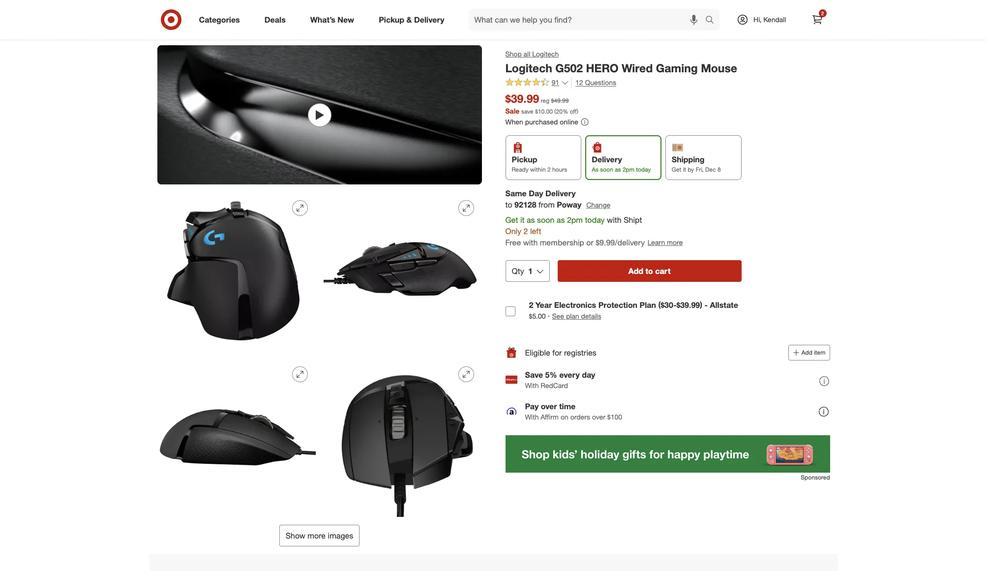 Task type: describe. For each thing, give the bounding box(es) containing it.
show
[[286, 531, 306, 541]]

shop all logitech logitech g502 hero wired gaming mouse
[[506, 50, 738, 75]]

to inside add to cart 'button'
[[646, 266, 654, 276]]

hours
[[553, 166, 568, 173]]

$39.99
[[506, 91, 540, 105]]

92128
[[515, 200, 537, 210]]

0 horizontal spatial over
[[541, 402, 557, 411]]

online
[[560, 118, 579, 126]]

0 vertical spatial to
[[506, 200, 513, 210]]

image gallery element
[[157, 0, 482, 547]]

same
[[506, 189, 527, 199]]

0 horizontal spatial with
[[523, 238, 538, 247]]

reg
[[541, 97, 550, 104]]

delivery for pickup & delivery
[[414, 15, 445, 24]]

when purchased online
[[506, 118, 579, 126]]

on
[[561, 413, 569, 421]]

10.00
[[538, 108, 553, 115]]

soon inside get it as soon as 2pm today with shipt only 2 left free with membership or $9.99/delivery learn more
[[537, 215, 555, 225]]

all
[[524, 50, 531, 58]]

save
[[525, 370, 543, 380]]

save
[[522, 108, 534, 115]]

logitech g502 hero wired gaming mouse, 1 of 10 image
[[157, 0, 482, 37]]

purchased
[[526, 118, 558, 126]]

wired
[[622, 61, 653, 75]]

affirm
[[541, 413, 559, 421]]

images
[[328, 531, 354, 541]]

shipping get it by fri, dec 8
[[672, 155, 721, 173]]

pickup for ready
[[512, 155, 538, 165]]

or
[[587, 238, 594, 247]]

$39.99 reg $49.99 sale save $ 10.00 ( 20 % off )
[[506, 91, 579, 115]]

soon inside delivery as soon as 2pm today
[[601, 166, 614, 173]]

pickup ready within 2 hours
[[512, 155, 568, 173]]

get inside get it as soon as 2pm today with shipt only 2 left free with membership or $9.99/delivery learn more
[[506, 215, 518, 225]]

g502
[[556, 61, 583, 75]]

every
[[560, 370, 580, 380]]

from
[[539, 200, 555, 210]]

delivery as soon as 2pm today
[[592, 155, 651, 173]]

today inside delivery as soon as 2pm today
[[637, 166, 651, 173]]

pickup for &
[[379, 15, 405, 24]]

registries
[[564, 348, 597, 358]]

time
[[560, 402, 576, 411]]

protection
[[599, 300, 638, 310]]

sponsored
[[801, 474, 831, 482]]

plan
[[566, 312, 580, 321]]

logitech g502 hero wired gaming mouse, 5 of 10 image
[[157, 359, 316, 517]]

change
[[587, 201, 611, 209]]

shop
[[506, 50, 522, 58]]

as inside delivery as soon as 2pm today
[[615, 166, 621, 173]]

12 questions
[[576, 78, 617, 86]]

add for add to cart
[[629, 266, 644, 276]]

logitech g502 hero wired gaming mouse, 4 of 10 image
[[324, 193, 482, 351]]

it inside shipping get it by fri, dec 8
[[683, 166, 687, 173]]

redcard
[[541, 381, 569, 390]]

2 inside get it as soon as 2pm today with shipt only 2 left free with membership or $9.99/delivery learn more
[[524, 226, 528, 236]]

from poway change
[[539, 200, 611, 210]]

2 right kendall
[[822, 10, 825, 16]]

questions
[[585, 78, 617, 86]]

hero
[[586, 61, 619, 75]]

2 link
[[807, 9, 829, 31]]

pickup & delivery link
[[371, 9, 457, 31]]

$39.99)
[[677, 300, 703, 310]]

search button
[[701, 9, 725, 32]]

-
[[705, 300, 708, 310]]

learn
[[648, 238, 666, 247]]

·
[[548, 311, 550, 321]]

poway
[[557, 200, 582, 210]]

today inside get it as soon as 2pm today with shipt only 2 left free with membership or $9.99/delivery learn more
[[585, 215, 605, 225]]

pay
[[525, 402, 539, 411]]

hi, kendall
[[754, 15, 787, 24]]

left
[[531, 226, 542, 236]]

deals link
[[256, 9, 298, 31]]

membership
[[540, 238, 585, 247]]

2 inside pickup ready within 2 hours
[[548, 166, 551, 173]]

add to cart
[[629, 266, 671, 276]]

91 link
[[506, 77, 569, 89]]

kendall
[[764, 15, 787, 24]]

allstate
[[710, 300, 739, 310]]

show more images
[[286, 531, 354, 541]]

what's
[[310, 15, 336, 24]]

$9.99/delivery
[[596, 238, 645, 247]]

mouse
[[701, 61, 738, 75]]

when
[[506, 118, 524, 126]]

get it as soon as 2pm today with shipt only 2 left free with membership or $9.99/delivery learn more
[[506, 215, 683, 247]]

2pm inside delivery as soon as 2pm today
[[623, 166, 635, 173]]

to 92128
[[506, 200, 537, 210]]

orders
[[571, 413, 591, 421]]

see plan details button
[[552, 312, 602, 322]]

$100
[[608, 413, 623, 421]]

$5.00
[[529, 312, 546, 321]]

get inside shipping get it by fri, dec 8
[[672, 166, 682, 173]]

logitech g502 hero wired gaming mouse, 2 of 10, play video image
[[157, 45, 482, 185]]

categories
[[199, 15, 240, 24]]

%
[[563, 108, 569, 115]]



Task type: vqa. For each thing, say whether or not it's contained in the screenshot.
at at the left of page
no



Task type: locate. For each thing, give the bounding box(es) containing it.
0 vertical spatial add
[[629, 266, 644, 276]]

more right show
[[308, 531, 326, 541]]

to
[[506, 200, 513, 210], [646, 266, 654, 276]]

1 horizontal spatial it
[[683, 166, 687, 173]]

1 vertical spatial to
[[646, 266, 654, 276]]

2
[[822, 10, 825, 16], [548, 166, 551, 173], [524, 226, 528, 236], [529, 300, 534, 310]]

it up only
[[521, 215, 525, 225]]

save 5% every day with redcard
[[525, 370, 596, 390]]

pickup & delivery
[[379, 15, 445, 24]]

1 vertical spatial it
[[521, 215, 525, 225]]

over
[[541, 402, 557, 411], [593, 413, 606, 421]]

with down save
[[525, 381, 539, 390]]

0 vertical spatial over
[[541, 402, 557, 411]]

more right learn
[[667, 238, 683, 247]]

0 vertical spatial with
[[525, 381, 539, 390]]

qty 1
[[512, 266, 533, 276]]

1 vertical spatial with
[[525, 413, 539, 421]]

0 vertical spatial delivery
[[414, 15, 445, 24]]

1 horizontal spatial today
[[637, 166, 651, 173]]

eligible for registries
[[525, 348, 597, 358]]

1 vertical spatial delivery
[[592, 155, 622, 165]]

get
[[672, 166, 682, 173], [506, 215, 518, 225]]

2 year electronics protection plan ($30-$39.99) - allstate $5.00 · see plan details
[[529, 300, 739, 321]]

within
[[531, 166, 546, 173]]

cart
[[656, 266, 671, 276]]

1 vertical spatial today
[[585, 215, 605, 225]]

1 vertical spatial pickup
[[512, 155, 538, 165]]

search
[[701, 16, 725, 25]]

0 vertical spatial pickup
[[379, 15, 405, 24]]

more inside get it as soon as 2pm today with shipt only 2 left free with membership or $9.99/delivery learn more
[[667, 238, 683, 247]]

today
[[637, 166, 651, 173], [585, 215, 605, 225]]

deals
[[265, 15, 286, 24]]

off
[[570, 108, 577, 115]]

to left cart
[[646, 266, 654, 276]]

over left $100
[[593, 413, 606, 421]]

logitech
[[533, 50, 559, 58], [506, 61, 553, 75]]

change button
[[586, 199, 611, 211]]

)
[[577, 108, 579, 115]]

year
[[536, 300, 552, 310]]

2 horizontal spatial delivery
[[592, 155, 622, 165]]

2 left hours
[[548, 166, 551, 173]]

&
[[407, 15, 412, 24]]

(
[[555, 108, 556, 115]]

logitech g502 hero wired gaming mouse, 6 of 10 image
[[324, 359, 482, 517]]

1 with from the top
[[525, 381, 539, 390]]

with down pay
[[525, 413, 539, 421]]

it left by
[[683, 166, 687, 173]]

1 horizontal spatial soon
[[601, 166, 614, 173]]

1 horizontal spatial delivery
[[546, 189, 576, 199]]

get up only
[[506, 215, 518, 225]]

add left cart
[[629, 266, 644, 276]]

delivery up as
[[592, 155, 622, 165]]

0 vertical spatial 2pm
[[623, 166, 635, 173]]

shipt
[[624, 215, 643, 225]]

1 horizontal spatial 2pm
[[623, 166, 635, 173]]

qty
[[512, 266, 525, 276]]

2 with from the top
[[525, 413, 539, 421]]

2 vertical spatial delivery
[[546, 189, 576, 199]]

day
[[582, 370, 596, 380]]

with inside pay over time with affirm on orders over $100
[[525, 413, 539, 421]]

0 vertical spatial today
[[637, 166, 651, 173]]

same day delivery
[[506, 189, 576, 199]]

by
[[688, 166, 695, 173]]

0 vertical spatial logitech
[[533, 50, 559, 58]]

plan
[[640, 300, 657, 310]]

with down left
[[523, 238, 538, 247]]

pay over time with affirm on orders over $100
[[525, 402, 623, 421]]

soon right as
[[601, 166, 614, 173]]

sale
[[506, 107, 520, 115]]

0 vertical spatial soon
[[601, 166, 614, 173]]

2pm down from poway change
[[567, 215, 583, 225]]

1
[[529, 266, 533, 276]]

0 horizontal spatial more
[[308, 531, 326, 541]]

8
[[718, 166, 721, 173]]

2pm right as
[[623, 166, 635, 173]]

ready
[[512, 166, 529, 173]]

shipping
[[672, 155, 705, 165]]

12 questions link
[[571, 77, 617, 88]]

more inside button
[[308, 531, 326, 541]]

91
[[552, 78, 560, 87]]

2pm inside get it as soon as 2pm today with shipt only 2 left free with membership or $9.99/delivery learn more
[[567, 215, 583, 225]]

soon
[[601, 166, 614, 173], [537, 215, 555, 225]]

with
[[525, 381, 539, 390], [525, 413, 539, 421]]

eligible
[[525, 348, 551, 358]]

0 horizontal spatial delivery
[[414, 15, 445, 24]]

add to cart button
[[558, 260, 742, 282]]

0 vertical spatial get
[[672, 166, 682, 173]]

0 horizontal spatial pickup
[[379, 15, 405, 24]]

12
[[576, 78, 584, 86]]

1 horizontal spatial add
[[802, 349, 813, 357]]

more
[[667, 238, 683, 247], [308, 531, 326, 541]]

add
[[629, 266, 644, 276], [802, 349, 813, 357]]

1 vertical spatial add
[[802, 349, 813, 357]]

1 horizontal spatial with
[[607, 215, 622, 225]]

pickup left &
[[379, 15, 405, 24]]

What can we help you find? suggestions appear below search field
[[469, 9, 708, 31]]

1 horizontal spatial to
[[646, 266, 654, 276]]

($30-
[[659, 300, 677, 310]]

0 horizontal spatial it
[[521, 215, 525, 225]]

as
[[615, 166, 621, 173], [527, 215, 535, 225], [557, 215, 565, 225]]

0 horizontal spatial as
[[527, 215, 535, 225]]

it inside get it as soon as 2pm today with shipt only 2 left free with membership or $9.99/delivery learn more
[[521, 215, 525, 225]]

1 vertical spatial logitech
[[506, 61, 553, 75]]

pickup up ready at the top
[[512, 155, 538, 165]]

today left by
[[637, 166, 651, 173]]

add item button
[[789, 345, 831, 361]]

2 inside "2 year electronics protection plan ($30-$39.99) - allstate $5.00 · see plan details"
[[529, 300, 534, 310]]

$
[[535, 108, 538, 115]]

0 horizontal spatial today
[[585, 215, 605, 225]]

free
[[506, 238, 521, 247]]

1 horizontal spatial more
[[667, 238, 683, 247]]

see
[[552, 312, 565, 321]]

1 vertical spatial 2pm
[[567, 215, 583, 225]]

learn more button
[[648, 237, 684, 248]]

day
[[529, 189, 544, 199]]

get left by
[[672, 166, 682, 173]]

advertisement region
[[506, 436, 831, 473]]

0 horizontal spatial soon
[[537, 215, 555, 225]]

1 vertical spatial soon
[[537, 215, 555, 225]]

add inside 'button'
[[629, 266, 644, 276]]

pickup inside pickup ready within 2 hours
[[512, 155, 538, 165]]

0 horizontal spatial to
[[506, 200, 513, 210]]

0 horizontal spatial add
[[629, 266, 644, 276]]

0 horizontal spatial 2pm
[[567, 215, 583, 225]]

today down the change button
[[585, 215, 605, 225]]

logitech down all
[[506, 61, 553, 75]]

with left shipt
[[607, 215, 622, 225]]

dec
[[706, 166, 716, 173]]

2 left left
[[524, 226, 528, 236]]

logitech right all
[[533, 50, 559, 58]]

1 vertical spatial more
[[308, 531, 326, 541]]

to down same on the top right of page
[[506, 200, 513, 210]]

delivery up poway
[[546, 189, 576, 199]]

delivery right &
[[414, 15, 445, 24]]

add inside button
[[802, 349, 813, 357]]

2 left the year at the right
[[529, 300, 534, 310]]

delivery inside delivery as soon as 2pm today
[[592, 155, 622, 165]]

hi,
[[754, 15, 762, 24]]

with inside save 5% every day with redcard
[[525, 381, 539, 390]]

over up affirm on the bottom
[[541, 402, 557, 411]]

delivery for same day delivery
[[546, 189, 576, 199]]

show more images button
[[279, 525, 360, 547]]

1 vertical spatial over
[[593, 413, 606, 421]]

gaming
[[656, 61, 698, 75]]

2 horizontal spatial as
[[615, 166, 621, 173]]

1 horizontal spatial over
[[593, 413, 606, 421]]

only
[[506, 226, 522, 236]]

item
[[815, 349, 826, 357]]

0 vertical spatial with
[[607, 215, 622, 225]]

0 horizontal spatial get
[[506, 215, 518, 225]]

add item
[[802, 349, 826, 357]]

0 vertical spatial it
[[683, 166, 687, 173]]

new
[[338, 15, 354, 24]]

5%
[[546, 370, 558, 380]]

soon up left
[[537, 215, 555, 225]]

as right as
[[615, 166, 621, 173]]

add left "item"
[[802, 349, 813, 357]]

1 vertical spatial with
[[523, 238, 538, 247]]

1 vertical spatial get
[[506, 215, 518, 225]]

categories link
[[191, 9, 252, 31]]

1 horizontal spatial pickup
[[512, 155, 538, 165]]

1 horizontal spatial as
[[557, 215, 565, 225]]

for
[[553, 348, 562, 358]]

as up left
[[527, 215, 535, 225]]

logitech g502 hero wired gaming mouse, 3 of 10 image
[[157, 193, 316, 351]]

1 horizontal spatial get
[[672, 166, 682, 173]]

None checkbox
[[506, 307, 516, 316]]

0 vertical spatial more
[[667, 238, 683, 247]]

as down poway
[[557, 215, 565, 225]]

add for add item
[[802, 349, 813, 357]]

fri,
[[696, 166, 704, 173]]

20
[[556, 108, 563, 115]]



